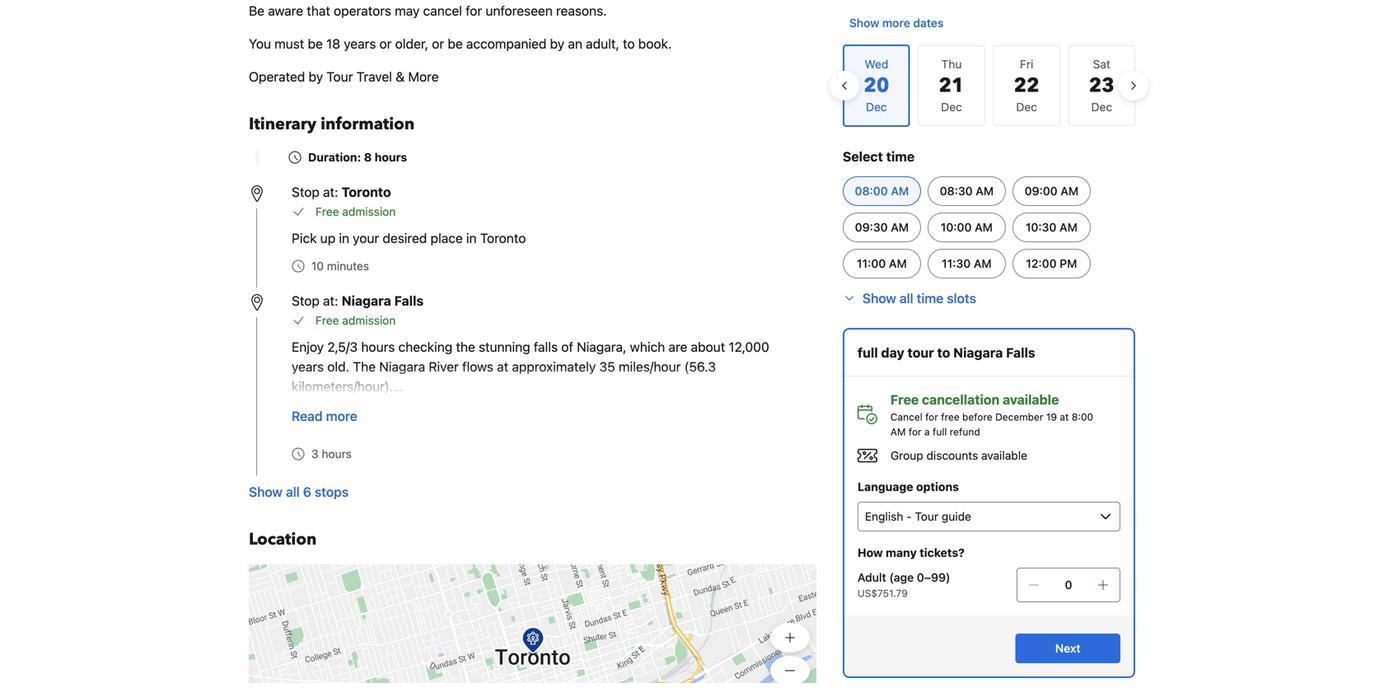 Task type: vqa. For each thing, say whether or not it's contained in the screenshot.
time
yes



Task type: describe. For each thing, give the bounding box(es) containing it.
itinerary
[[249, 113, 317, 136]]

cancel
[[891, 411, 923, 423]]

1 horizontal spatial years
[[344, 36, 376, 51]]

niagara inside enjoy 2,5/3 hours checking the stunning falls of niagara, which are about 12,000 years old. the niagara river flows at approximately 35 miles/hour (56.3 kilometers/hour).
[[379, 359, 425, 374]]

fri 22 dec
[[1014, 57, 1040, 114]]

how
[[858, 546, 883, 559]]

hours for 8
[[375, 150, 407, 164]]

08:00
[[855, 184, 888, 198]]

stops
[[315, 484, 349, 500]]

at: for toronto
[[323, 184, 338, 200]]

options
[[916, 480, 959, 494]]

slots
[[947, 290, 976, 306]]

tour
[[327, 69, 353, 84]]

0 vertical spatial to
[[623, 36, 635, 51]]

1 horizontal spatial by
[[550, 36, 565, 51]]

approximately
[[512, 359, 596, 374]]

adult
[[858, 571, 886, 584]]

pick up in your desired place in toronto
[[292, 230, 526, 246]]

more
[[408, 69, 439, 84]]

read
[[292, 408, 323, 424]]

thu 21 dec
[[939, 57, 964, 114]]

next button
[[1015, 634, 1121, 663]]

09:00 am
[[1025, 184, 1079, 198]]

0 horizontal spatial full
[[858, 345, 878, 360]]

about
[[691, 339, 725, 355]]

2 be from the left
[[448, 36, 463, 51]]

free inside free cancellation available cancel for free before december 19 at 8:00 am for a full refund
[[891, 392, 919, 407]]

unforeseen
[[486, 3, 553, 19]]

minutes
[[327, 259, 369, 273]]

old.
[[327, 359, 349, 374]]

aware
[[268, 3, 303, 19]]

operated
[[249, 69, 305, 84]]

select time
[[843, 149, 915, 164]]

free for toronto
[[316, 205, 339, 218]]

how many tickets?
[[858, 546, 965, 559]]

read more button
[[282, 396, 367, 436]]

09:30
[[855, 220, 888, 234]]

full day tour to niagara falls
[[858, 345, 1035, 360]]

free for niagara falls
[[316, 314, 339, 327]]

am for 08:00 am
[[891, 184, 909, 198]]

stop at: toronto
[[292, 184, 391, 200]]

12:00
[[1026, 257, 1057, 270]]

discounts
[[927, 449, 978, 462]]

(age
[[889, 571, 914, 584]]

may
[[395, 3, 420, 19]]

show more dates
[[849, 16, 944, 30]]

pm
[[1060, 257, 1077, 270]]

december
[[995, 411, 1043, 423]]

next
[[1055, 641, 1081, 655]]

of
[[561, 339, 573, 355]]

be
[[249, 3, 265, 19]]

that
[[307, 3, 330, 19]]

11:30 am
[[942, 257, 992, 270]]

22
[[1014, 72, 1040, 99]]

free admission for toronto
[[316, 205, 396, 218]]

older,
[[395, 36, 428, 51]]

river
[[429, 359, 459, 374]]

your
[[353, 230, 379, 246]]

23
[[1089, 72, 1115, 99]]

before
[[962, 411, 993, 423]]

2 vertical spatial for
[[909, 426, 922, 438]]

1 vertical spatial by
[[309, 69, 323, 84]]

21
[[939, 72, 964, 99]]

niagara up cancellation
[[953, 345, 1003, 360]]

am for 11:00 am
[[889, 257, 907, 270]]

read more
[[292, 408, 357, 424]]

language
[[858, 480, 913, 494]]

pick
[[292, 230, 317, 246]]

1 vertical spatial falls
[[1006, 345, 1035, 360]]

the
[[353, 359, 376, 374]]

book.
[[638, 36, 672, 51]]

all for time
[[900, 290, 913, 306]]

us$751.79
[[858, 587, 908, 599]]

cancellation
[[922, 392, 1000, 407]]

enjoy 2,5/3 hours checking the stunning falls of niagara, which are about 12,000 years old. the niagara river flows at approximately 35 miles/hour (56.3 kilometers/hour).
[[292, 339, 769, 394]]

show all 6 stops
[[249, 484, 349, 500]]

am for 08:30 am
[[976, 184, 994, 198]]

more for read
[[326, 408, 357, 424]]

accompanied
[[466, 36, 547, 51]]

am for 10:30 am
[[1060, 220, 1078, 234]]

08:30
[[940, 184, 973, 198]]

all for 6
[[286, 484, 300, 500]]

10:00
[[941, 220, 972, 234]]

an
[[568, 36, 582, 51]]

available for cancellation
[[1003, 392, 1059, 407]]

you must be 18 years or older, or be accompanied by an adult, to book.
[[249, 36, 672, 51]]

0 vertical spatial time
[[886, 149, 915, 164]]

11:00
[[857, 257, 886, 270]]

you
[[249, 36, 271, 51]]

at: for niagara falls
[[323, 293, 338, 309]]

2 vertical spatial hours
[[322, 447, 352, 461]]

10
[[311, 259, 324, 273]]

itinerary information
[[249, 113, 415, 136]]

full inside free cancellation available cancel for free before december 19 at 8:00 am for a full refund
[[933, 426, 947, 438]]

am for 10:00 am
[[975, 220, 993, 234]]

region containing 21
[[830, 38, 1149, 133]]

desired
[[383, 230, 427, 246]]

a
[[924, 426, 930, 438]]

12:00 pm
[[1026, 257, 1077, 270]]

11:30
[[942, 257, 971, 270]]

3 hours
[[311, 447, 352, 461]]



Task type: locate. For each thing, give the bounding box(es) containing it.
1 in from the left
[[339, 230, 349, 246]]

to right tour in the bottom right of the page
[[937, 345, 950, 360]]

0 vertical spatial at
[[497, 359, 509, 374]]

0 vertical spatial years
[[344, 36, 376, 51]]

location
[[249, 528, 317, 551]]

2 admission from the top
[[342, 314, 396, 327]]

1 vertical spatial show
[[863, 290, 896, 306]]

show for show all time slots
[[863, 290, 896, 306]]

available up december
[[1003, 392, 1059, 407]]

6
[[303, 484, 311, 500]]

1 horizontal spatial to
[[937, 345, 950, 360]]

niagara
[[342, 293, 391, 309], [953, 345, 1003, 360], [379, 359, 425, 374]]

full left day on the bottom of the page
[[858, 345, 878, 360]]

more
[[882, 16, 910, 30], [326, 408, 357, 424]]

group discounts available
[[891, 449, 1028, 462]]

am for 09:30 am
[[891, 220, 909, 234]]

at: down 10 minutes
[[323, 293, 338, 309]]

hours for 2,5/3
[[361, 339, 395, 355]]

admission for toronto
[[342, 205, 396, 218]]

or right the older,
[[432, 36, 444, 51]]

travel
[[357, 69, 392, 84]]

1 vertical spatial hours
[[361, 339, 395, 355]]

more for show
[[882, 16, 910, 30]]

11:00 am
[[857, 257, 907, 270]]

0 vertical spatial full
[[858, 345, 878, 360]]

for right cancel
[[466, 3, 482, 19]]

free up 2,5/3
[[316, 314, 339, 327]]

0 horizontal spatial years
[[292, 359, 324, 374]]

stunning
[[479, 339, 530, 355]]

0
[[1065, 578, 1072, 592]]

full right 'a'
[[933, 426, 947, 438]]

2 horizontal spatial dec
[[1091, 100, 1112, 114]]

at inside enjoy 2,5/3 hours checking the stunning falls of niagara, which are about 12,000 years old. the niagara river flows at approximately 35 miles/hour (56.3 kilometers/hour).
[[497, 359, 509, 374]]

0 vertical spatial free
[[316, 205, 339, 218]]

day
[[881, 345, 904, 360]]

are
[[669, 339, 687, 355]]

1 vertical spatial toronto
[[480, 230, 526, 246]]

am right 09:30
[[891, 220, 909, 234]]

09:30 am
[[855, 220, 909, 234]]

more left 'dates'
[[882, 16, 910, 30]]

3
[[311, 447, 319, 461]]

am right 08:30
[[976, 184, 994, 198]]

1 admission from the top
[[342, 205, 396, 218]]

enjoy
[[292, 339, 324, 355]]

am for 11:30 am
[[974, 257, 992, 270]]

falls up checking
[[394, 293, 424, 309]]

2 dec from the left
[[1016, 100, 1037, 114]]

stop for stop at: niagara falls
[[292, 293, 320, 309]]

hours right the 3
[[322, 447, 352, 461]]

0 horizontal spatial at
[[497, 359, 509, 374]]

dec for 21
[[941, 100, 962, 114]]

checking
[[398, 339, 452, 355]]

kilometers/hour).
[[292, 379, 393, 394]]

1 horizontal spatial in
[[466, 230, 477, 246]]

time right select
[[886, 149, 915, 164]]

1 vertical spatial at:
[[323, 293, 338, 309]]

18
[[326, 36, 340, 51]]

free
[[941, 411, 960, 423]]

adult,
[[586, 36, 619, 51]]

2 horizontal spatial for
[[925, 411, 938, 423]]

1 be from the left
[[308, 36, 323, 51]]

0 vertical spatial more
[[882, 16, 910, 30]]

stop at: niagara falls
[[292, 293, 424, 309]]

hours right '8' at the left top
[[375, 150, 407, 164]]

0 horizontal spatial or
[[379, 36, 392, 51]]

0 horizontal spatial to
[[623, 36, 635, 51]]

0 vertical spatial show
[[849, 16, 879, 30]]

free down the stop at: toronto on the top
[[316, 205, 339, 218]]

show down the 11:00 am
[[863, 290, 896, 306]]

in right place
[[466, 230, 477, 246]]

0 horizontal spatial dec
[[941, 100, 962, 114]]

dec inside thu 21 dec
[[941, 100, 962, 114]]

or
[[379, 36, 392, 51], [432, 36, 444, 51]]

tour
[[908, 345, 934, 360]]

19
[[1046, 411, 1057, 423]]

1 stop from the top
[[292, 184, 320, 200]]

1 vertical spatial years
[[292, 359, 324, 374]]

35
[[599, 359, 615, 374]]

0 vertical spatial toronto
[[342, 184, 391, 200]]

free up the 'cancel'
[[891, 392, 919, 407]]

available for discounts
[[981, 449, 1028, 462]]

0 horizontal spatial more
[[326, 408, 357, 424]]

adult (age 0–99) us$751.79
[[858, 571, 950, 599]]

0 horizontal spatial for
[[466, 3, 482, 19]]

3 dec from the left
[[1091, 100, 1112, 114]]

10:00 am
[[941, 220, 993, 234]]

in right up
[[339, 230, 349, 246]]

toronto
[[342, 184, 391, 200], [480, 230, 526, 246]]

show all 6 stops button
[[249, 482, 349, 502]]

2 free admission from the top
[[316, 314, 396, 327]]

stop down "10"
[[292, 293, 320, 309]]

information
[[321, 113, 415, 136]]

dec down 23
[[1091, 100, 1112, 114]]

free admission down stop at: niagara falls
[[316, 314, 396, 327]]

by
[[550, 36, 565, 51], [309, 69, 323, 84]]

am right the 10:00
[[975, 220, 993, 234]]

available inside free cancellation available cancel for free before december 19 at 8:00 am for a full refund
[[1003, 392, 1059, 407]]

2 in from the left
[[466, 230, 477, 246]]

falls
[[394, 293, 424, 309], [1006, 345, 1035, 360]]

1 horizontal spatial at
[[1060, 411, 1069, 423]]

dates
[[913, 16, 944, 30]]

1 vertical spatial for
[[925, 411, 938, 423]]

must
[[275, 36, 304, 51]]

available
[[1003, 392, 1059, 407], [981, 449, 1028, 462]]

1 horizontal spatial all
[[900, 290, 913, 306]]

stop for stop at: toronto
[[292, 184, 320, 200]]

toronto down '8' at the left top
[[342, 184, 391, 200]]

duration: 8 hours
[[308, 150, 407, 164]]

group
[[891, 449, 923, 462]]

language options
[[858, 480, 959, 494]]

free admission for niagara falls
[[316, 314, 396, 327]]

all inside show all time slots button
[[900, 290, 913, 306]]

0 vertical spatial by
[[550, 36, 565, 51]]

show for show all 6 stops
[[249, 484, 283, 500]]

be left 18
[[308, 36, 323, 51]]

1 vertical spatial time
[[917, 290, 944, 306]]

show for show more dates
[[849, 16, 879, 30]]

08:30 am
[[940, 184, 994, 198]]

admission
[[342, 205, 396, 218], [342, 314, 396, 327]]

0 vertical spatial hours
[[375, 150, 407, 164]]

0 vertical spatial all
[[900, 290, 913, 306]]

show all time slots
[[863, 290, 976, 306]]

to left book.
[[623, 36, 635, 51]]

0 horizontal spatial toronto
[[342, 184, 391, 200]]

0–99)
[[917, 571, 950, 584]]

am right 11:30
[[974, 257, 992, 270]]

am right 09:00
[[1061, 184, 1079, 198]]

dec inside fri 22 dec
[[1016, 100, 1037, 114]]

1 horizontal spatial full
[[933, 426, 947, 438]]

place
[[431, 230, 463, 246]]

1 horizontal spatial falls
[[1006, 345, 1035, 360]]

select
[[843, 149, 883, 164]]

0 horizontal spatial be
[[308, 36, 323, 51]]

1 dec from the left
[[941, 100, 962, 114]]

1 vertical spatial all
[[286, 484, 300, 500]]

at right 19
[[1060, 411, 1069, 423]]

all down the 11:00 am
[[900, 290, 913, 306]]

more down the kilometers/hour).
[[326, 408, 357, 424]]

am right 11:00
[[889, 257, 907, 270]]

years right 18
[[344, 36, 376, 51]]

0 vertical spatial available
[[1003, 392, 1059, 407]]

1 horizontal spatial more
[[882, 16, 910, 30]]

fri
[[1020, 57, 1034, 71]]

admission for niagara
[[342, 314, 396, 327]]

falls
[[534, 339, 558, 355]]

1 horizontal spatial be
[[448, 36, 463, 51]]

be down cancel
[[448, 36, 463, 51]]

show all time slots button
[[843, 288, 976, 308]]

niagara,
[[577, 339, 627, 355]]

admission down stop at: niagara falls
[[342, 314, 396, 327]]

toronto right place
[[480, 230, 526, 246]]

by left an
[[550, 36, 565, 51]]

time inside button
[[917, 290, 944, 306]]

years
[[344, 36, 376, 51], [292, 359, 324, 374]]

08:00 am
[[855, 184, 909, 198]]

available down december
[[981, 449, 1028, 462]]

thu
[[941, 57, 962, 71]]

0 vertical spatial free admission
[[316, 205, 396, 218]]

niagara down checking
[[379, 359, 425, 374]]

am for 09:00 am
[[1061, 184, 1079, 198]]

1 horizontal spatial for
[[909, 426, 922, 438]]

falls up december
[[1006, 345, 1035, 360]]

free
[[316, 205, 339, 218], [316, 314, 339, 327], [891, 392, 919, 407]]

free cancellation available cancel for free before december 19 at 8:00 am for a full refund
[[891, 392, 1093, 438]]

show inside button
[[249, 484, 283, 500]]

years inside enjoy 2,5/3 hours checking the stunning falls of niagara, which are about 12,000 years old. the niagara river flows at approximately 35 miles/hour (56.3 kilometers/hour).
[[292, 359, 324, 374]]

2 stop from the top
[[292, 293, 320, 309]]

10:30 am
[[1026, 220, 1078, 234]]

am inside free cancellation available cancel for free before december 19 at 8:00 am for a full refund
[[891, 426, 906, 438]]

all
[[900, 290, 913, 306], [286, 484, 300, 500]]

1 horizontal spatial dec
[[1016, 100, 1037, 114]]

1 vertical spatial stop
[[292, 293, 320, 309]]

more inside button
[[326, 408, 357, 424]]

10 minutes
[[311, 259, 369, 273]]

1 vertical spatial free admission
[[316, 314, 396, 327]]

free admission down the stop at: toronto on the top
[[316, 205, 396, 218]]

1 vertical spatial at
[[1060, 411, 1069, 423]]

1 vertical spatial more
[[326, 408, 357, 424]]

duration:
[[308, 150, 361, 164]]

1 horizontal spatial or
[[432, 36, 444, 51]]

show left 'dates'
[[849, 16, 879, 30]]

&
[[396, 69, 405, 84]]

0 vertical spatial falls
[[394, 293, 424, 309]]

more inside button
[[882, 16, 910, 30]]

at down 'stunning'
[[497, 359, 509, 374]]

0 horizontal spatial in
[[339, 230, 349, 246]]

map region
[[249, 564, 816, 683]]

time left slots
[[917, 290, 944, 306]]

0 vertical spatial admission
[[342, 205, 396, 218]]

0 horizontal spatial all
[[286, 484, 300, 500]]

am right 10:30 at the top of page
[[1060, 220, 1078, 234]]

many
[[886, 546, 917, 559]]

0 horizontal spatial falls
[[394, 293, 424, 309]]

09:00
[[1025, 184, 1058, 198]]

am down the 'cancel'
[[891, 426, 906, 438]]

operators
[[334, 3, 391, 19]]

0 vertical spatial stop
[[292, 184, 320, 200]]

dec inside sat 23 dec
[[1091, 100, 1112, 114]]

0 vertical spatial at:
[[323, 184, 338, 200]]

all inside show all 6 stops button
[[286, 484, 300, 500]]

stop down duration: in the left of the page
[[292, 184, 320, 200]]

to
[[623, 36, 635, 51], [937, 345, 950, 360]]

for up 'a'
[[925, 411, 938, 423]]

flows
[[462, 359, 494, 374]]

8
[[364, 150, 372, 164]]

1 free admission from the top
[[316, 205, 396, 218]]

1 horizontal spatial toronto
[[480, 230, 526, 246]]

0 horizontal spatial by
[[309, 69, 323, 84]]

am right 08:00
[[891, 184, 909, 198]]

0 horizontal spatial time
[[886, 149, 915, 164]]

at: down duration: in the left of the page
[[323, 184, 338, 200]]

by left tour
[[309, 69, 323, 84]]

all left 6
[[286, 484, 300, 500]]

niagara down minutes
[[342, 293, 391, 309]]

1 vertical spatial admission
[[342, 314, 396, 327]]

dec
[[941, 100, 962, 114], [1016, 100, 1037, 114], [1091, 100, 1112, 114]]

dec for 22
[[1016, 100, 1037, 114]]

at
[[497, 359, 509, 374], [1060, 411, 1069, 423]]

be
[[308, 36, 323, 51], [448, 36, 463, 51]]

show left 6
[[249, 484, 283, 500]]

years down "enjoy"
[[292, 359, 324, 374]]

or left the older,
[[379, 36, 392, 51]]

dec for 23
[[1091, 100, 1112, 114]]

1 vertical spatial free
[[316, 314, 339, 327]]

tickets?
[[920, 546, 965, 559]]

2 vertical spatial show
[[249, 484, 283, 500]]

1 at: from the top
[[323, 184, 338, 200]]

1 vertical spatial available
[[981, 449, 1028, 462]]

hours up 'the'
[[361, 339, 395, 355]]

for
[[466, 3, 482, 19], [925, 411, 938, 423], [909, 426, 922, 438]]

2 or from the left
[[432, 36, 444, 51]]

2 at: from the top
[[323, 293, 338, 309]]

1 horizontal spatial time
[[917, 290, 944, 306]]

2 vertical spatial free
[[891, 392, 919, 407]]

at inside free cancellation available cancel for free before december 19 at 8:00 am for a full refund
[[1060, 411, 1069, 423]]

admission up your
[[342, 205, 396, 218]]

1 vertical spatial to
[[937, 345, 950, 360]]

10:30
[[1026, 220, 1057, 234]]

dec down "21"
[[941, 100, 962, 114]]

1 or from the left
[[379, 36, 392, 51]]

dec down 22
[[1016, 100, 1037, 114]]

0 vertical spatial for
[[466, 3, 482, 19]]

hours inside enjoy 2,5/3 hours checking the stunning falls of niagara, which are about 12,000 years old. the niagara river flows at approximately 35 miles/hour (56.3 kilometers/hour).
[[361, 339, 395, 355]]

for left 'a'
[[909, 426, 922, 438]]

1 vertical spatial full
[[933, 426, 947, 438]]

region
[[830, 38, 1149, 133]]



